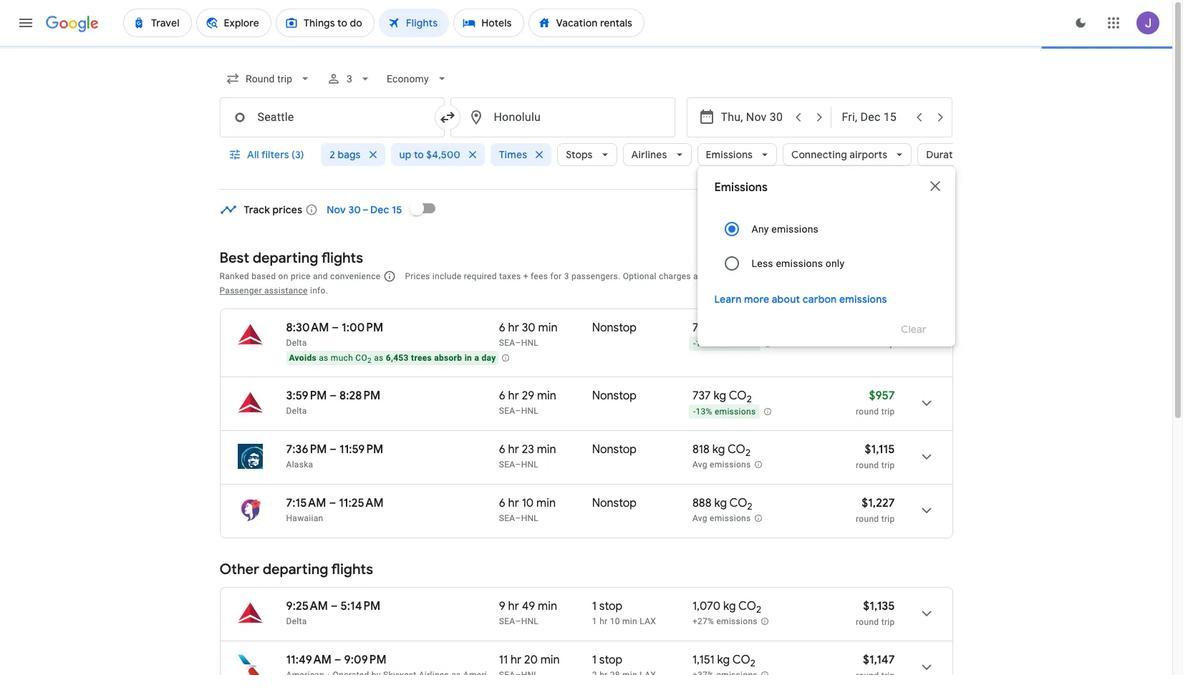 Task type: vqa. For each thing, say whether or not it's contained in the screenshot.


Task type: locate. For each thing, give the bounding box(es) containing it.
11
[[499, 653, 508, 667]]

find the best price region
[[219, 191, 953, 238]]

Departure time: 9:25 AM. text field
[[286, 599, 328, 614]]

2 delta from the top
[[286, 406, 307, 416]]

49
[[522, 599, 535, 614]]

hr inside 6 hr 29 min sea – hnl
[[508, 389, 519, 403]]

2 inside 1,151 kg co 2
[[750, 658, 755, 670]]

2 right 888
[[747, 501, 752, 513]]

duration
[[926, 148, 968, 161]]

1 vertical spatial 3
[[564, 271, 569, 281]]

2 up +27% emissions
[[756, 604, 761, 616]]

delta up avoids
[[286, 338, 307, 348]]

– left 1:00 pm
[[332, 321, 339, 335]]

min inside 6 hr 29 min sea – hnl
[[537, 389, 556, 403]]

2 right 1,151
[[750, 658, 755, 670]]

flights up '5:14 pm'
[[331, 561, 373, 579]]

737 up 818
[[692, 389, 711, 403]]

6 left 23
[[499, 443, 505, 457]]

– down total duration 6 hr 10 min. element
[[515, 513, 521, 523]]

2 inside 888 kg co 2
[[747, 501, 752, 513]]

1,151
[[692, 653, 714, 667]]

emissions up less emissions only
[[771, 223, 819, 235]]

1 horizontal spatial 3
[[564, 271, 569, 281]]

duration button
[[918, 137, 992, 172]]

6 inside 6 hr 30 min sea – hnl
[[499, 321, 505, 335]]

track
[[244, 203, 270, 216]]

- down 737 kg co 2
[[693, 407, 696, 417]]

fees right bag
[[728, 271, 745, 281]]

1 vertical spatial stop
[[599, 653, 622, 667]]

- for 6 hr 30 min
[[693, 339, 696, 349]]

alaska
[[286, 460, 313, 470]]

Arrival time: 5:14 PM. text field
[[341, 599, 380, 614]]

2 bags
[[330, 148, 361, 161]]

emissions down 1,070 kg co 2 in the bottom right of the page
[[716, 617, 758, 627]]

3 delta from the top
[[286, 617, 307, 627]]

hnl inside the 9 hr 49 min sea – hnl
[[521, 617, 539, 627]]

hnl inside '6 hr 23 min sea – hnl'
[[521, 460, 539, 470]]

sea for 9 hr 49 min
[[499, 617, 515, 627]]

13% for 6 hr 30 min
[[696, 339, 712, 349]]

hr inside the 9 hr 49 min sea – hnl
[[508, 599, 519, 614]]

3 6 from the top
[[499, 443, 505, 457]]

min inside the 9 hr 49 min sea – hnl
[[538, 599, 557, 614]]

round down $1,115 text box
[[856, 460, 879, 470]]

hr for 9 hr 49 min
[[508, 599, 519, 614]]

min down '6 hr 23 min sea – hnl'
[[536, 496, 556, 511]]

delta for 8:30 am
[[286, 338, 307, 348]]

kg up "818 kg co 2"
[[714, 389, 726, 403]]

0 horizontal spatial 3
[[346, 73, 352, 85]]

– inside 6 hr 29 min sea – hnl
[[515, 406, 521, 416]]

trip inside $1,115 round trip
[[881, 460, 895, 470]]

None text field
[[219, 97, 444, 137]]

min right 29
[[537, 389, 556, 403]]

6 hr 10 min sea – hnl
[[499, 496, 556, 523]]

0 vertical spatial -13% emissions
[[693, 339, 756, 349]]

6,453
[[386, 353, 409, 363]]

1 737 from the top
[[692, 321, 711, 335]]

0 vertical spatial stop
[[599, 599, 622, 614]]

6 inside 6 hr 29 min sea – hnl
[[499, 389, 505, 403]]

leaves seattle-tacoma international airport at 9:25 am on thursday, november 30 and arrives at daniel k. inouye international airport at 5:14 pm on thursday, november 30. element
[[286, 599, 380, 614]]

2 up "818 kg co 2"
[[747, 393, 752, 405]]

2 - from the top
[[693, 407, 696, 417]]

emissions down "818 kg co 2"
[[710, 460, 751, 470]]

co inside 888 kg co 2
[[729, 496, 747, 511]]

-13% emissions for 6 hr 30 min
[[693, 339, 756, 349]]

connecting
[[791, 148, 847, 161]]

close dialog image
[[926, 178, 944, 195]]

Arrival time: 1:00 PM. text field
[[342, 321, 383, 335]]

0 vertical spatial departing
[[253, 249, 318, 267]]

1 stop 1 hr 10 min lax
[[592, 599, 656, 627]]

0 vertical spatial delta
[[286, 338, 307, 348]]

sea up avoids as much co2 as 6453 trees absorb in a day. learn more about this calculation. image
[[499, 338, 515, 348]]

kg inside 1,070 kg co 2
[[723, 599, 736, 614]]

convenience
[[330, 271, 381, 281]]

departing for best
[[253, 249, 318, 267]]

sea down total duration 6 hr 29 min. element
[[499, 406, 515, 416]]

trip inside $1,227 round trip
[[881, 514, 895, 524]]

avg
[[692, 460, 707, 470], [692, 514, 707, 524]]

1 stop flight. element down layover (1 of 1) is a 1 hr 10 min layover at los angeles international airport in los angeles. element
[[592, 653, 622, 670]]

kg up +27% emissions
[[723, 599, 736, 614]]

nonstop for 6 hr 10 min
[[592, 496, 637, 511]]

1 vertical spatial 1 stop flight. element
[[592, 653, 622, 670]]

co inside avoids as much co 2 as 6,453 trees absorb in a day
[[355, 353, 367, 363]]

– right 7:15 am text box
[[329, 496, 336, 511]]

– inside 7:15 am – 11:25 am hawaiian
[[329, 496, 336, 511]]

0 horizontal spatial 10
[[522, 496, 534, 511]]

$1,227 round trip
[[856, 496, 895, 524]]

1 vertical spatial -13% emissions
[[693, 407, 756, 417]]

hnl for 23
[[521, 460, 539, 470]]

– down total duration 6 hr 29 min. element
[[515, 406, 521, 416]]

learn more about carbon emissions
[[714, 293, 887, 306]]

4 nonstop from the top
[[592, 496, 637, 511]]

hr down '6 hr 23 min sea – hnl'
[[508, 496, 519, 511]]

737 down bag
[[692, 321, 711, 335]]

sea down 9
[[499, 617, 515, 627]]

change appearance image
[[1063, 6, 1098, 40]]

+27% emissions
[[692, 617, 758, 627]]

Departure time: 7:36 PM. text field
[[286, 443, 327, 457]]

3:59 pm
[[286, 389, 327, 403]]

3 hnl from the top
[[521, 460, 539, 470]]

3 1 from the top
[[592, 653, 597, 667]]

emissions down 737 kg co 2
[[715, 407, 756, 417]]

– down 'total duration 9 hr 49 min.' element
[[515, 617, 521, 627]]

round inside $1,227 round trip
[[856, 514, 879, 524]]

1227 US dollars text field
[[862, 496, 895, 511]]

hr inside 6 hr 10 min sea – hnl
[[508, 496, 519, 511]]

min
[[538, 321, 557, 335], [537, 389, 556, 403], [537, 443, 556, 457], [536, 496, 556, 511], [538, 599, 557, 614], [622, 617, 637, 627], [540, 653, 560, 667]]

2 stop from the top
[[599, 653, 622, 667]]

apply.
[[767, 271, 790, 281]]

main content containing best departing flights
[[219, 191, 953, 675]]

hr inside 6 hr 30 min sea – hnl
[[508, 321, 519, 335]]

emissions down 888 kg co 2
[[710, 514, 751, 524]]

2 fees from the left
[[728, 271, 745, 281]]

13% up 737 kg co 2
[[696, 339, 712, 349]]

min left lax
[[622, 617, 637, 627]]

and left bag
[[693, 271, 708, 281]]

required
[[464, 271, 497, 281]]

Departure time: 3:59 PM. text field
[[286, 389, 327, 403]]

6 left "30"
[[499, 321, 505, 335]]

and
[[313, 271, 328, 281], [693, 271, 708, 281]]

flight details. leaves seattle-tacoma international airport at 7:36 pm on thursday, november 30 and arrives at daniel k. inouye international airport at 11:59 pm on thursday, november 30. image
[[909, 440, 943, 474]]

min inside '6 hr 23 min sea – hnl'
[[537, 443, 556, 457]]

2 hnl from the top
[[521, 406, 539, 416]]

1 stop
[[592, 653, 622, 667]]

2 right much
[[367, 357, 372, 365]]

– inside 6 hr 30 min sea – hnl
[[515, 338, 521, 348]]

round for $957
[[856, 407, 879, 417]]

kg for 737
[[714, 389, 726, 403]]

0 vertical spatial 10
[[522, 496, 534, 511]]

delta for 3:59 pm
[[286, 406, 307, 416]]

1 as from the left
[[319, 353, 328, 363]]

10 down '6 hr 23 min sea – hnl'
[[522, 496, 534, 511]]

6 left 29
[[499, 389, 505, 403]]

None text field
[[450, 97, 675, 137]]

4 nonstop flight. element from the top
[[592, 496, 637, 513]]

15
[[392, 203, 402, 216]]

learn more about ranking image
[[383, 270, 396, 283]]

hnl
[[521, 338, 539, 348], [521, 406, 539, 416], [521, 460, 539, 470], [521, 513, 539, 523], [521, 617, 539, 627]]

0 horizontal spatial as
[[319, 353, 328, 363]]

delta inside 9:25 am – 5:14 pm delta
[[286, 617, 307, 627]]

Departure time: 7:15 AM. text field
[[286, 496, 326, 511]]

passenger assistance button
[[219, 286, 308, 296]]

0 vertical spatial emissions
[[706, 148, 753, 161]]

hr right 11
[[511, 653, 521, 667]]

-13% emissions down 737 kg co 2
[[693, 407, 756, 417]]

trip down $1,115 text box
[[881, 460, 895, 470]]

0 vertical spatial -
[[693, 339, 696, 349]]

– inside 6 hr 10 min sea – hnl
[[515, 513, 521, 523]]

–
[[332, 321, 339, 335], [515, 338, 521, 348], [330, 389, 337, 403], [515, 406, 521, 416], [330, 443, 337, 457], [515, 460, 521, 470], [329, 496, 336, 511], [515, 513, 521, 523], [331, 599, 338, 614], [515, 617, 521, 627], [334, 653, 341, 667]]

airlines
[[631, 148, 667, 161]]

avg down 818
[[692, 460, 707, 470]]

1 avg from the top
[[692, 460, 707, 470]]

2 avg emissions from the top
[[692, 514, 751, 524]]

- up 737 kg co 2
[[693, 339, 696, 349]]

0 horizontal spatial and
[[313, 271, 328, 281]]

4 6 from the top
[[499, 496, 505, 511]]

hnl down 49
[[521, 617, 539, 627]]

prices include required taxes + fees for 3 passengers. optional charges and bag fees may apply. passenger assistance
[[219, 271, 790, 296]]

3
[[346, 73, 352, 85], [564, 271, 569, 281]]

– left arrival time: 9:09 pm. text box
[[334, 653, 341, 667]]

loading results progress bar
[[0, 46, 1183, 49]]

flight details. leaves seattle-tacoma international airport at 8:30 am on thursday, november 30 and arrives at daniel k. inouye international airport at 1:00 pm on thursday, november 30. image
[[909, 318, 943, 352]]

1147 US dollars text field
[[863, 653, 895, 667]]

round for $1,227
[[856, 514, 879, 524]]

0 vertical spatial 1
[[592, 599, 597, 614]]

6
[[499, 321, 505, 335], [499, 389, 505, 403], [499, 443, 505, 457], [499, 496, 505, 511]]

co up "818 kg co 2"
[[729, 389, 747, 403]]

10 inside 6 hr 10 min sea – hnl
[[522, 496, 534, 511]]

4 sea from the top
[[499, 513, 515, 523]]

1 1 from the top
[[592, 599, 597, 614]]

up
[[399, 148, 411, 161]]

stop down layover (1 of 1) is a 1 hr 10 min layover at los angeles international airport in los angeles. element
[[599, 653, 622, 667]]

flight details. leaves seattle-tacoma international airport at 3:59 pm on thursday, november 30 and arrives at daniel k. inouye international airport at 8:28 pm on thursday, november 30. image
[[909, 386, 943, 420]]

1 avg emissions from the top
[[692, 460, 751, 470]]

trip inside $957 round trip
[[881, 407, 895, 417]]

delta for 9:25 am
[[286, 617, 307, 627]]

6 inside '6 hr 23 min sea – hnl'
[[499, 443, 505, 457]]

bags
[[338, 148, 361, 161]]

8:28 pm
[[339, 389, 380, 403]]

2 for 11 hr 20 min
[[750, 658, 755, 670]]

co inside 1,151 kg co 2
[[732, 653, 750, 667]]

leaves seattle-tacoma international airport at 3:59 pm on thursday, november 30 and arrives at daniel k. inouye international airport at 8:28 pm on thursday, november 30. element
[[286, 389, 380, 403]]

avg emissions down "818 kg co 2"
[[692, 460, 751, 470]]

2 13% from the top
[[696, 407, 712, 417]]

sea down total duration 6 hr 23 min. element
[[499, 460, 515, 470]]

2 left the bags
[[330, 148, 335, 161]]

min inside 6 hr 30 min sea – hnl
[[538, 321, 557, 335]]

hr for 6 hr 10 min
[[508, 496, 519, 511]]

1 up layover (1 of 1) is a 1 hr 10 min layover at los angeles international airport in los angeles. element
[[592, 599, 597, 614]]

layover (1 of 1) is a 1 hr 10 min layover at los angeles international airport in los angeles. element
[[592, 616, 685, 627]]

2 and from the left
[[693, 271, 708, 281]]

up to $4,500 button
[[391, 137, 485, 172]]

2 for 6 hr 29 min
[[747, 393, 752, 405]]

1
[[592, 599, 597, 614], [592, 617, 597, 627], [592, 653, 597, 667]]

3:59 pm – 8:28 pm delta
[[286, 389, 380, 416]]

round down the "$957"
[[856, 407, 879, 417]]

hr inside 1 stop 1 hr 10 min lax
[[599, 617, 608, 627]]

sea for 6 hr 30 min
[[499, 338, 515, 348]]

13%
[[696, 339, 712, 349], [696, 407, 712, 417]]

$1,147
[[863, 653, 895, 667]]

3 nonstop flight. element from the top
[[592, 443, 637, 459]]

round inside $1,135 round trip
[[856, 617, 879, 627]]

sea inside the 9 hr 49 min sea – hnl
[[499, 617, 515, 627]]

1 horizontal spatial and
[[693, 271, 708, 281]]

– inside the 9 hr 49 min sea – hnl
[[515, 617, 521, 627]]

hnl inside 6 hr 29 min sea – hnl
[[521, 406, 539, 416]]

1 stop flight. element for 11 hr 20 min
[[592, 653, 622, 670]]

leaves seattle-tacoma international airport at 7:15 am on thursday, november 30 and arrives at daniel k. inouye international airport at 11:25 am on thursday, november 30. element
[[286, 496, 384, 511]]

1,070
[[692, 599, 720, 614]]

1 13% from the top
[[696, 339, 712, 349]]

hr for 6 hr 29 min
[[508, 389, 519, 403]]

co for 818
[[727, 443, 745, 457]]

departing up on
[[253, 249, 318, 267]]

– down total duration 6 hr 30 min. element
[[515, 338, 521, 348]]

0 vertical spatial flights
[[321, 249, 363, 267]]

hnl inside 6 hr 10 min sea – hnl
[[521, 513, 539, 523]]

nonstop flight. element for 6 hr 10 min
[[592, 496, 637, 513]]

3 inside "prices include required taxes + fees for 3 passengers. optional charges and bag fees may apply. passenger assistance"
[[564, 271, 569, 281]]

round inside $1,115 round trip
[[856, 460, 879, 470]]

hnl inside 6 hr 30 min sea – hnl
[[521, 338, 539, 348]]

2 sea from the top
[[499, 406, 515, 416]]

None field
[[219, 66, 318, 92], [381, 66, 454, 92], [219, 66, 318, 92], [381, 66, 454, 92]]

bag
[[711, 271, 725, 281]]

nonstop flight. element
[[592, 321, 637, 337], [592, 389, 637, 405], [592, 443, 637, 459], [592, 496, 637, 513]]

1 1 stop flight. element from the top
[[592, 599, 622, 616]]

avg emissions for 818
[[692, 460, 751, 470]]

2 right 818
[[745, 447, 750, 459]]

kg right 888
[[714, 496, 727, 511]]

avg emissions
[[692, 460, 751, 470], [692, 514, 751, 524]]

1 - from the top
[[693, 339, 696, 349]]

11:49 am – 9:09 pm
[[286, 653, 386, 667]]

trip inside $1,135 round trip
[[881, 617, 895, 627]]

2 inside 1,070 kg co 2
[[756, 604, 761, 616]]

2 1 from the top
[[592, 617, 597, 627]]

Arrival time: 9:09 PM. text field
[[344, 653, 386, 667]]

stop inside 1 stop 1 hr 10 min lax
[[599, 599, 622, 614]]

1 stop from the top
[[599, 599, 622, 614]]

co right 888
[[729, 496, 747, 511]]

3 trip from the top
[[881, 460, 895, 470]]

– left '5:14 pm'
[[331, 599, 338, 614]]

hnl down 23
[[521, 460, 539, 470]]

less
[[752, 258, 773, 269]]

connecting airports button
[[783, 137, 912, 172]]

1 hnl from the top
[[521, 338, 539, 348]]

emissions option group
[[714, 212, 938, 281]]

7:36 pm – 11:59 pm alaska
[[286, 443, 383, 470]]

3 nonstop from the top
[[592, 443, 637, 457]]

co right 818
[[727, 443, 745, 457]]

fees
[[531, 271, 548, 281], [728, 271, 745, 281]]

4 trip from the top
[[881, 514, 895, 524]]

round inside $957 round trip
[[856, 407, 879, 417]]

kg for 1,151
[[717, 653, 730, 667]]

2 nonstop flight. element from the top
[[592, 389, 637, 405]]

1 vertical spatial flights
[[331, 561, 373, 579]]

trip for $1,135
[[881, 617, 895, 627]]

as left much
[[319, 353, 328, 363]]

2 vertical spatial delta
[[286, 617, 307, 627]]

– right 7:36 pm text field
[[330, 443, 337, 457]]

2 as from the left
[[374, 353, 383, 363]]

hr inside '6 hr 23 min sea – hnl'
[[508, 443, 519, 457]]

2 6 from the top
[[499, 389, 505, 403]]

6 inside 6 hr 10 min sea – hnl
[[499, 496, 505, 511]]

trip down $1,227
[[881, 514, 895, 524]]

round up the "$957"
[[856, 339, 879, 349]]

2 trip from the top
[[881, 407, 895, 417]]

other departing flights
[[219, 561, 373, 579]]

as left 6,453
[[374, 353, 383, 363]]

trip down $1,135 "text box"
[[881, 617, 895, 627]]

delta inside 8:30 am – 1:00 pm delta
[[286, 338, 307, 348]]

leaves seattle-tacoma international airport at 8:30 am on thursday, november 30 and arrives at daniel k. inouye international airport at 1:00 pm on thursday, november 30. element
[[286, 321, 383, 335]]

2 avg from the top
[[692, 514, 707, 524]]

sea
[[499, 338, 515, 348], [499, 406, 515, 416], [499, 460, 515, 470], [499, 513, 515, 523], [499, 617, 515, 627]]

departing up '9:25 am'
[[263, 561, 328, 579]]

co inside "818 kg co 2"
[[727, 443, 745, 457]]

– inside 7:36 pm – 11:59 pm alaska
[[330, 443, 337, 457]]

$1,227
[[862, 496, 895, 511]]

avg emissions down 888 kg co 2
[[692, 514, 751, 524]]

5 sea from the top
[[499, 617, 515, 627]]

flights for other departing flights
[[331, 561, 373, 579]]

5 round from the top
[[856, 617, 879, 627]]

10
[[522, 496, 534, 511], [610, 617, 620, 627]]

1 up 1 stop
[[592, 617, 597, 627]]

0 horizontal spatial fees
[[531, 271, 548, 281]]

kg right 818
[[712, 443, 725, 457]]

2 vertical spatial 1
[[592, 653, 597, 667]]

emissions inside popup button
[[706, 148, 753, 161]]

passengers.
[[571, 271, 620, 281]]

co inside 737 kg co 2
[[729, 389, 747, 403]]

min right 49
[[538, 599, 557, 614]]

2 1 stop flight. element from the top
[[592, 653, 622, 670]]

only
[[825, 258, 845, 269]]

4 round from the top
[[856, 514, 879, 524]]

1 -13% emissions from the top
[[693, 339, 756, 349]]

737
[[692, 321, 711, 335], [692, 389, 711, 403]]

flights up the convenience
[[321, 249, 363, 267]]

as
[[319, 353, 328, 363], [374, 353, 383, 363]]

co up +27% emissions
[[738, 599, 756, 614]]

flight details. leaves seattle-tacoma international airport at 9:25 am on thursday, november 30 and arrives at daniel k. inouye international airport at 5:14 pm on thursday, november 30. image
[[909, 597, 943, 631]]

sea down total duration 6 hr 10 min. element
[[499, 513, 515, 523]]

0 vertical spatial 13%
[[696, 339, 712, 349]]

kg inside 737 kg co 2
[[714, 389, 726, 403]]

avg down 888
[[692, 514, 707, 524]]

0 vertical spatial avg
[[692, 460, 707, 470]]

hnl for 30
[[521, 338, 539, 348]]

1 vertical spatial delta
[[286, 406, 307, 416]]

1 vertical spatial avg
[[692, 514, 707, 524]]

1 horizontal spatial fees
[[728, 271, 745, 281]]

10 left lax
[[610, 617, 620, 627]]

nov
[[327, 203, 346, 216]]

kg inside 1,151 kg co 2
[[717, 653, 730, 667]]

737 kg co 2
[[692, 389, 752, 405]]

2 inside "818 kg co 2"
[[745, 447, 750, 459]]

hr left 23
[[508, 443, 519, 457]]

1 nonstop flight. element from the top
[[592, 321, 637, 337]]

0 vertical spatial 737
[[692, 321, 711, 335]]

kg inside 888 kg co 2
[[714, 496, 727, 511]]

None search field
[[219, 62, 992, 347]]

0 vertical spatial 3
[[346, 73, 352, 85]]

delta inside 3:59 pm – 8:28 pm delta
[[286, 406, 307, 416]]

hnl for 10
[[521, 513, 539, 523]]

co inside 1,070 kg co 2
[[738, 599, 756, 614]]

main menu image
[[17, 14, 34, 32]]

sea inside '6 hr 23 min sea – hnl'
[[499, 460, 515, 470]]

1 vertical spatial 737
[[692, 389, 711, 403]]

hnl down "30"
[[521, 338, 539, 348]]

2 for 6 hr 10 min
[[747, 501, 752, 513]]

sea for 6 hr 29 min
[[499, 406, 515, 416]]

1 stop flight. element
[[592, 599, 622, 616], [592, 653, 622, 670]]

nonstop for 6 hr 23 min
[[592, 443, 637, 457]]

1 horizontal spatial as
[[374, 353, 383, 363]]

1 6 from the top
[[499, 321, 505, 335]]

trip down the "$957"
[[881, 407, 895, 417]]

hnl for 49
[[521, 617, 539, 627]]

2 nonstop from the top
[[592, 389, 637, 403]]

flight details. leaves seattle-tacoma international airport at 7:15 am on thursday, november 30 and arrives at daniel k. inouye international airport at 11:25 am on thursday, november 30. image
[[909, 493, 943, 528]]

1 horizontal spatial 10
[[610, 617, 620, 627]]

2 inside 737 kg co 2
[[747, 393, 752, 405]]

2 inside avoids as much co 2 as 6,453 trees absorb in a day
[[367, 357, 372, 365]]

0 vertical spatial avg emissions
[[692, 460, 751, 470]]

day
[[482, 353, 496, 363]]

5 hnl from the top
[[521, 617, 539, 627]]

emissions down the emissions popup button
[[714, 180, 768, 195]]

stops
[[566, 148, 593, 161]]

-
[[693, 339, 696, 349], [693, 407, 696, 417]]

5 trip from the top
[[881, 617, 895, 627]]

1 nonstop from the top
[[592, 321, 637, 335]]

emissions
[[706, 148, 753, 161], [714, 180, 768, 195]]

sea inside 6 hr 29 min sea – hnl
[[499, 406, 515, 416]]

3 round from the top
[[856, 460, 879, 470]]

hr right 9
[[508, 599, 519, 614]]

Departure time: 11:49 AM. text field
[[286, 653, 332, 667]]

4 hnl from the top
[[521, 513, 539, 523]]

- for 6 hr 29 min
[[693, 407, 696, 417]]

round down $1,227
[[856, 514, 879, 524]]

2 -13% emissions from the top
[[693, 407, 756, 417]]

round trip
[[856, 339, 895, 349]]

min inside 6 hr 10 min sea – hnl
[[536, 496, 556, 511]]

sea inside 6 hr 30 min sea – hnl
[[499, 338, 515, 348]]

1 down 1 stop 1 hr 10 min lax
[[592, 653, 597, 667]]

fees right '+'
[[531, 271, 548, 281]]

1 delta from the top
[[286, 338, 307, 348]]

delta down 'departure time: 9:25 am.' text box
[[286, 617, 307, 627]]

13% down 737 kg co 2
[[696, 407, 712, 417]]

emissions down learn on the top of page
[[715, 339, 756, 349]]

hnl down 29
[[521, 406, 539, 416]]

total duration 9 hr 49 min. element
[[499, 599, 592, 616]]

kg inside "818 kg co 2"
[[712, 443, 725, 457]]

1 vertical spatial departing
[[263, 561, 328, 579]]

hr
[[508, 321, 519, 335], [508, 389, 519, 403], [508, 443, 519, 457], [508, 496, 519, 511], [508, 599, 519, 614], [599, 617, 608, 627], [511, 653, 521, 667]]

round down $1,135 "text box"
[[856, 617, 879, 627]]

1 vertical spatial 13%
[[696, 407, 712, 417]]

1 vertical spatial -
[[693, 407, 696, 417]]

hr left 29
[[508, 389, 519, 403]]

stop
[[599, 599, 622, 614], [599, 653, 622, 667]]

kg for 818
[[712, 443, 725, 457]]

co for 1,070
[[738, 599, 756, 614]]

2 round from the top
[[856, 407, 879, 417]]

hr left "30"
[[508, 321, 519, 335]]

2 737 from the top
[[692, 389, 711, 403]]

1 vertical spatial 10
[[610, 617, 620, 627]]

main content
[[219, 191, 953, 675]]

+27%
[[692, 617, 714, 627]]

737 inside 737 kg co 2
[[692, 389, 711, 403]]

3 sea from the top
[[499, 460, 515, 470]]

1 vertical spatial 1
[[592, 617, 597, 627]]

to
[[414, 148, 424, 161]]

kg right 1,151
[[717, 653, 730, 667]]

1 vertical spatial avg emissions
[[692, 514, 751, 524]]

1 sea from the top
[[499, 338, 515, 348]]

stop up layover (1 of 1) is a 1 hr 10 min layover at los angeles international airport in los angeles. element
[[599, 599, 622, 614]]

0 vertical spatial 1 stop flight. element
[[592, 599, 622, 616]]

sea inside 6 hr 10 min sea – hnl
[[499, 513, 515, 523]]

none search field containing emissions
[[219, 62, 992, 347]]

kg
[[714, 389, 726, 403], [712, 443, 725, 457], [714, 496, 727, 511], [723, 599, 736, 614], [717, 653, 730, 667]]

delta down departure time: 3:59 pm. text box
[[286, 406, 307, 416]]

and right price
[[313, 271, 328, 281]]

– right 3:59 pm
[[330, 389, 337, 403]]

co for 737
[[729, 389, 747, 403]]

co right 1,151
[[732, 653, 750, 667]]

29
[[522, 389, 534, 403]]

6 for 6 hr 23 min
[[499, 443, 505, 457]]



Task type: describe. For each thing, give the bounding box(es) containing it.
swap origin and destination. image
[[439, 109, 456, 126]]

based
[[251, 271, 276, 281]]

$1,115 round trip
[[856, 443, 895, 470]]

learn
[[714, 293, 742, 306]]

6 hr 29 min sea – hnl
[[499, 389, 556, 416]]

best departing flights
[[219, 249, 363, 267]]

flights for best departing flights
[[321, 249, 363, 267]]

2 for 9 hr 49 min
[[756, 604, 761, 616]]

11:25 am
[[339, 496, 384, 511]]

nonstop flight. element for 6 hr 30 min
[[592, 321, 637, 337]]

min for 6 hr 30 min
[[538, 321, 557, 335]]

1 for 1 stop 1 hr 10 min lax
[[592, 599, 597, 614]]

none text field inside search box
[[219, 97, 444, 137]]

5:14 pm
[[341, 599, 380, 614]]

$1,115
[[865, 443, 895, 457]]

kg for 888
[[714, 496, 727, 511]]

1:00 pm
[[342, 321, 383, 335]]

avoids as much co 2 as 6,453 trees absorb in a day
[[289, 353, 496, 365]]

Arrival time: 8:28 PM. text field
[[339, 389, 380, 403]]

airlines button
[[623, 137, 691, 172]]

airports
[[849, 148, 888, 161]]

taxes
[[499, 271, 521, 281]]

avg emissions for 888
[[692, 514, 751, 524]]

nonstop flight. element for 6 hr 23 min
[[592, 443, 637, 459]]

– inside '6 hr 23 min sea – hnl'
[[515, 460, 521, 470]]

13% for 6 hr 29 min
[[696, 407, 712, 417]]

min for 6 hr 29 min
[[537, 389, 556, 403]]

kg for 1,070
[[723, 599, 736, 614]]

$1,135
[[863, 599, 895, 614]]

any
[[752, 223, 769, 235]]

888
[[692, 496, 712, 511]]

1 trip from the top
[[881, 339, 895, 349]]

emissions button
[[697, 137, 777, 172]]

for
[[550, 271, 562, 281]]

trip for $957
[[881, 407, 895, 417]]

1 vertical spatial emissions
[[714, 180, 768, 195]]

1 stop flight. element for 9 hr 49 min
[[592, 599, 622, 616]]

3 inside 3 popup button
[[346, 73, 352, 85]]

optional
[[623, 271, 657, 281]]

6 for 6 hr 29 min
[[499, 389, 505, 403]]

$4,500
[[426, 148, 460, 161]]

round for $1,135
[[856, 617, 879, 627]]

hawaiian
[[286, 513, 323, 523]]

avoids
[[289, 353, 316, 363]]

min for 6 hr 23 min
[[537, 443, 556, 457]]

a
[[474, 353, 479, 363]]

hr for 6 hr 30 min
[[508, 321, 519, 335]]

min for 9 hr 49 min
[[538, 599, 557, 614]]

leaves seattle-tacoma international airport at 11:49 am on thursday, november 30 and arrives at daniel k. inouye international airport at 9:09 pm on thursday, november 30. element
[[286, 653, 386, 667]]

min inside 1 stop 1 hr 10 min lax
[[622, 617, 637, 627]]

1 for 1 stop
[[592, 653, 597, 667]]

737 for 737 kg co 2
[[692, 389, 711, 403]]

11:59 pm
[[339, 443, 383, 457]]

+
[[523, 271, 528, 281]]

stop for 1 stop
[[599, 653, 622, 667]]

flight details. leaves seattle-tacoma international airport at 11:49 am on thursday, november 30 and arrives at daniel k. inouye international airport at 9:09 pm on thursday, november 30. image
[[909, 650, 943, 675]]

nonstop flight. element for 6 hr 29 min
[[592, 389, 637, 405]]

stop for 1 stop 1 hr 10 min lax
[[599, 599, 622, 614]]

avg for 818
[[692, 460, 707, 470]]

times button
[[490, 137, 552, 172]]

7:36 pm
[[286, 443, 327, 457]]

more
[[744, 293, 769, 306]]

about
[[772, 293, 800, 306]]

and inside "prices include required taxes + fees for 3 passengers. optional charges and bag fees may apply. passenger assistance"
[[693, 271, 708, 281]]

total duration 6 hr 10 min. element
[[499, 496, 592, 513]]

min for 6 hr 10 min
[[536, 496, 556, 511]]

sea for 6 hr 10 min
[[499, 513, 515, 523]]

1,070 kg co 2
[[692, 599, 761, 616]]

learn more about tracked prices image
[[305, 203, 318, 216]]

30
[[522, 321, 535, 335]]

9:09 pm
[[344, 653, 386, 667]]

on
[[278, 271, 288, 281]]

charges
[[659, 271, 691, 281]]

co for 888
[[729, 496, 747, 511]]

– inside 8:30 am – 1:00 pm delta
[[332, 321, 339, 335]]

total duration 6 hr 23 min. element
[[499, 443, 592, 459]]

11 hr 20 min
[[499, 653, 560, 667]]

– inside 9:25 am – 5:14 pm delta
[[331, 599, 338, 614]]

ranked based on price and convenience
[[219, 271, 381, 281]]

2 bags button
[[321, 137, 385, 172]]

6 hr 30 min sea – hnl
[[499, 321, 557, 348]]

leaves seattle-tacoma international airport at 7:36 pm on thursday, november 30 and arrives at daniel k. inouye international airport at 11:59 pm on thursday, november 30. element
[[286, 443, 383, 457]]

9:25 am – 5:14 pm delta
[[286, 599, 380, 627]]

prices
[[405, 271, 430, 281]]

stops button
[[557, 137, 617, 172]]

1115 US dollars text field
[[865, 443, 895, 457]]

737 for 737
[[692, 321, 711, 335]]

6 hr 23 min sea – hnl
[[499, 443, 556, 470]]

hnl for 29
[[521, 406, 539, 416]]

total duration 6 hr 30 min. element
[[499, 321, 592, 337]]

ranked
[[219, 271, 249, 281]]

all filters (3)
[[247, 148, 304, 161]]

nonstop for 6 hr 29 min
[[592, 389, 637, 403]]

sea for 6 hr 23 min
[[499, 460, 515, 470]]

learn more about carbon emissions link
[[714, 293, 887, 306]]

9
[[499, 599, 505, 614]]

10 inside 1 stop 1 hr 10 min lax
[[610, 617, 620, 627]]

$957
[[869, 389, 895, 403]]

trip for $1,227
[[881, 514, 895, 524]]

lax
[[640, 617, 656, 627]]

track prices
[[244, 203, 302, 216]]

avg for 888
[[692, 514, 707, 524]]

emissions right carbon
[[839, 293, 887, 306]]

passenger
[[219, 286, 262, 296]]

total duration 6 hr 29 min. element
[[499, 389, 592, 405]]

trees
[[411, 353, 432, 363]]

$957 round trip
[[856, 389, 895, 417]]

best
[[219, 249, 249, 267]]

emissions up apply.
[[776, 258, 823, 269]]

all
[[247, 148, 259, 161]]

price
[[291, 271, 311, 281]]

Arrival time: 11:59 PM. text field
[[339, 443, 383, 457]]

23
[[522, 443, 534, 457]]

6 for 6 hr 10 min
[[499, 496, 505, 511]]

prices
[[272, 203, 302, 216]]

total duration 11 hr 20 min. element
[[499, 653, 592, 670]]

957 US dollars text field
[[869, 389, 895, 403]]

much
[[331, 353, 353, 363]]

Departure text field
[[721, 98, 787, 137]]

times
[[499, 148, 527, 161]]

min right the 20 at the bottom
[[540, 653, 560, 667]]

$1,135 round trip
[[856, 599, 895, 627]]

1 and from the left
[[313, 271, 328, 281]]

carbon
[[803, 293, 837, 306]]

filters
[[261, 148, 289, 161]]

other
[[219, 561, 259, 579]]

Return text field
[[842, 98, 908, 137]]

1135 US dollars text field
[[863, 599, 895, 614]]

avoids as much co2 as 6453 trees absorb in a day. learn more about this calculation. image
[[502, 354, 510, 362]]

less emissions only
[[752, 258, 845, 269]]

assistance
[[264, 286, 308, 296]]

co for 1,151
[[732, 653, 750, 667]]

2 inside popup button
[[330, 148, 335, 161]]

Arrival time: 11:25 AM. text field
[[339, 496, 384, 511]]

818 kg co 2
[[692, 443, 750, 459]]

round for $1,115
[[856, 460, 879, 470]]

trip for $1,115
[[881, 460, 895, 470]]

2 for 6 hr 23 min
[[745, 447, 750, 459]]

7:15 am – 11:25 am hawaiian
[[286, 496, 384, 523]]

nonstop for 6 hr 30 min
[[592, 321, 637, 335]]

hr for 6 hr 23 min
[[508, 443, 519, 457]]

departing for other
[[263, 561, 328, 579]]

8:30 am
[[286, 321, 329, 335]]

6 for 6 hr 30 min
[[499, 321, 505, 335]]

-13% emissions for 6 hr 29 min
[[693, 407, 756, 417]]

1 fees from the left
[[531, 271, 548, 281]]

9 hr 49 min sea – hnl
[[499, 599, 557, 627]]

bag fees button
[[711, 271, 745, 281]]

20
[[524, 653, 538, 667]]

818
[[692, 443, 710, 457]]

connecting airports
[[791, 148, 888, 161]]

– inside 3:59 pm – 8:28 pm delta
[[330, 389, 337, 403]]

1 round from the top
[[856, 339, 879, 349]]

3 button
[[321, 62, 378, 96]]

Departure time: 8:30 AM. text field
[[286, 321, 329, 335]]

1,151 kg co 2
[[692, 653, 755, 670]]



